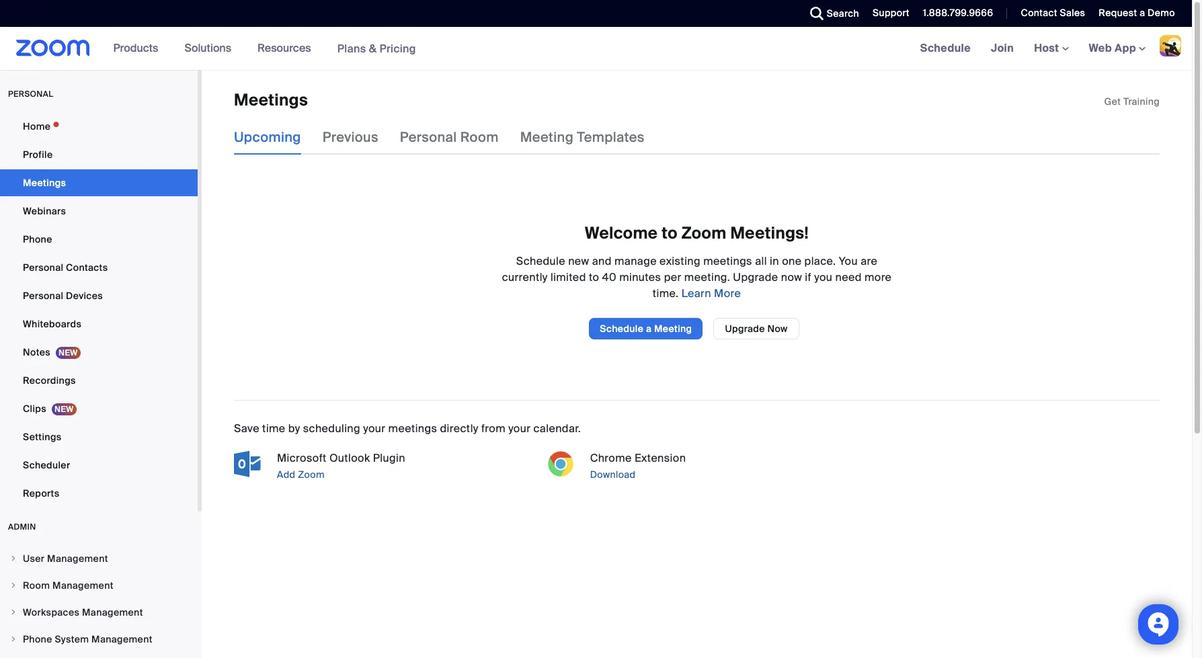 Task type: locate. For each thing, give the bounding box(es) containing it.
upgrade
[[733, 270, 779, 284], [725, 323, 765, 335]]

schedule for schedule a meeting
[[600, 323, 644, 335]]

your up plugin
[[363, 422, 386, 436]]

&
[[369, 41, 377, 55]]

1 horizontal spatial schedule
[[600, 323, 644, 335]]

a
[[1140, 7, 1146, 19], [646, 323, 652, 335]]

1 horizontal spatial zoom
[[682, 223, 727, 244]]

your right from
[[509, 422, 531, 436]]

welcome
[[585, 223, 658, 244]]

home
[[23, 120, 51, 133]]

personal inside the tabs of meeting tab list
[[400, 129, 457, 146]]

admin
[[8, 522, 36, 533]]

phone system management menu item
[[0, 627, 198, 653]]

0 vertical spatial phone
[[23, 233, 52, 246]]

zoom inside microsoft outlook plugin add zoom
[[298, 469, 325, 481]]

0 vertical spatial meetings
[[234, 89, 308, 110]]

recordings link
[[0, 367, 198, 394]]

right image inside room management menu item
[[9, 582, 17, 590]]

right image left room management
[[9, 582, 17, 590]]

user
[[23, 553, 45, 565]]

your
[[363, 422, 386, 436], [509, 422, 531, 436]]

1 vertical spatial upgrade
[[725, 323, 765, 335]]

per
[[664, 270, 682, 284]]

in
[[770, 254, 780, 268]]

host button
[[1035, 41, 1069, 55]]

phone inside menu item
[[23, 634, 52, 646]]

0 horizontal spatial zoom
[[298, 469, 325, 481]]

0 horizontal spatial to
[[589, 270, 600, 284]]

1 vertical spatial schedule
[[516, 254, 566, 268]]

a left demo
[[1140, 7, 1146, 19]]

0 vertical spatial right image
[[9, 582, 17, 590]]

1 vertical spatial meetings
[[23, 177, 66, 189]]

2 vertical spatial personal
[[23, 290, 63, 302]]

management for room management
[[53, 580, 114, 592]]

schedule link
[[911, 27, 981, 70]]

workspaces
[[23, 607, 80, 619]]

from
[[482, 422, 506, 436]]

admin menu menu
[[0, 546, 198, 659]]

to left 40
[[589, 270, 600, 284]]

1 vertical spatial phone
[[23, 634, 52, 646]]

2 phone from the top
[[23, 634, 52, 646]]

zoom
[[682, 223, 727, 244], [298, 469, 325, 481]]

are
[[861, 254, 878, 268]]

meetings
[[704, 254, 753, 268], [389, 422, 437, 436]]

upcoming
[[234, 129, 301, 146]]

phone link
[[0, 226, 198, 253]]

1 right image from the top
[[9, 582, 17, 590]]

webinars
[[23, 205, 66, 217]]

schedule inside button
[[600, 323, 644, 335]]

contact
[[1021, 7, 1058, 19]]

right image left workspaces on the left of the page
[[9, 609, 17, 617]]

upgrade now button
[[714, 318, 800, 340]]

workspaces management menu item
[[0, 600, 198, 626]]

solutions button
[[185, 27, 238, 70]]

settings
[[23, 431, 62, 443]]

schedule inside schedule new and manage existing meetings all in one place. you are currently limited to 40 minutes per meeting. upgrade now if you need more time.
[[516, 254, 566, 268]]

1 right image from the top
[[9, 555, 17, 563]]

scheduling
[[303, 422, 361, 436]]

1 horizontal spatial your
[[509, 422, 531, 436]]

calendar.
[[534, 422, 581, 436]]

upgrade now
[[725, 323, 788, 335]]

notes link
[[0, 339, 198, 366]]

1 vertical spatial a
[[646, 323, 652, 335]]

phone down webinars
[[23, 233, 52, 246]]

phone inside personal menu menu
[[23, 233, 52, 246]]

upgrade down all
[[733, 270, 779, 284]]

2 horizontal spatial schedule
[[921, 41, 971, 55]]

to up "existing" at the right top
[[662, 223, 678, 244]]

0 horizontal spatial your
[[363, 422, 386, 436]]

user management
[[23, 553, 108, 565]]

0 vertical spatial upgrade
[[733, 270, 779, 284]]

settings link
[[0, 424, 198, 451]]

learn more link
[[679, 286, 741, 301]]

templates
[[577, 129, 645, 146]]

phone for phone system management
[[23, 634, 52, 646]]

request a demo
[[1099, 7, 1176, 19]]

training
[[1124, 96, 1160, 108]]

to
[[662, 223, 678, 244], [589, 270, 600, 284]]

0 vertical spatial personal
[[400, 129, 457, 146]]

0 vertical spatial schedule
[[921, 41, 971, 55]]

1.888.799.9666
[[923, 7, 994, 19]]

a for schedule
[[646, 323, 652, 335]]

a down minutes
[[646, 323, 652, 335]]

0 vertical spatial meeting
[[520, 129, 574, 146]]

room management
[[23, 580, 114, 592]]

management
[[47, 553, 108, 565], [53, 580, 114, 592], [82, 607, 143, 619], [92, 634, 153, 646]]

notes
[[23, 346, 50, 359]]

0 vertical spatial a
[[1140, 7, 1146, 19]]

support link
[[863, 0, 913, 27], [873, 7, 910, 19]]

1 vertical spatial right image
[[9, 609, 17, 617]]

meetings for existing
[[704, 254, 753, 268]]

zoom up "existing" at the right top
[[682, 223, 727, 244]]

right image left user
[[9, 555, 17, 563]]

management down room management menu item
[[82, 607, 143, 619]]

0 vertical spatial right image
[[9, 555, 17, 563]]

more
[[714, 286, 741, 301]]

a for request
[[1140, 7, 1146, 19]]

room inside the tabs of meeting tab list
[[461, 129, 499, 146]]

0 vertical spatial meetings
[[704, 254, 753, 268]]

management up workspaces management
[[53, 580, 114, 592]]

management for user management
[[47, 553, 108, 565]]

reports link
[[0, 480, 198, 507]]

meetings
[[234, 89, 308, 110], [23, 177, 66, 189]]

1 horizontal spatial meetings
[[704, 254, 753, 268]]

now
[[781, 270, 803, 284]]

meetings!
[[731, 223, 809, 244]]

right image
[[9, 555, 17, 563], [9, 609, 17, 617]]

banner
[[0, 27, 1193, 71]]

schedule down 1.888.799.9666
[[921, 41, 971, 55]]

right image for phone
[[9, 636, 17, 644]]

room
[[461, 129, 499, 146], [23, 580, 50, 592]]

zoom down 'microsoft'
[[298, 469, 325, 481]]

1 vertical spatial room
[[23, 580, 50, 592]]

time.
[[653, 286, 679, 301]]

phone down workspaces on the left of the page
[[23, 634, 52, 646]]

0 horizontal spatial a
[[646, 323, 652, 335]]

2 right image from the top
[[9, 609, 17, 617]]

meetings up upcoming
[[234, 89, 308, 110]]

1 phone from the top
[[23, 233, 52, 246]]

1 horizontal spatial meeting
[[654, 323, 692, 335]]

upgrade inside schedule new and manage existing meetings all in one place. you are currently limited to 40 minutes per meeting. upgrade now if you need more time.
[[733, 270, 779, 284]]

schedule inside meetings navigation
[[921, 41, 971, 55]]

1.888.799.9666 button
[[913, 0, 997, 27], [923, 7, 994, 19]]

schedule up currently
[[516, 254, 566, 268]]

right image for workspaces management
[[9, 609, 17, 617]]

banner containing products
[[0, 27, 1193, 71]]

product information navigation
[[103, 27, 426, 71]]

2 vertical spatial schedule
[[600, 323, 644, 335]]

0 vertical spatial room
[[461, 129, 499, 146]]

a inside button
[[646, 323, 652, 335]]

add zoom link
[[274, 467, 534, 483]]

download link
[[588, 467, 847, 483]]

clips
[[23, 403, 46, 415]]

recordings
[[23, 375, 76, 387]]

resources button
[[258, 27, 317, 70]]

meetings up webinars
[[23, 177, 66, 189]]

contact sales link
[[1011, 0, 1089, 27], [1021, 7, 1086, 19]]

room inside room management menu item
[[23, 580, 50, 592]]

management up room management
[[47, 553, 108, 565]]

system
[[55, 634, 89, 646]]

1 vertical spatial to
[[589, 270, 600, 284]]

1 horizontal spatial a
[[1140, 7, 1146, 19]]

learn more
[[679, 286, 741, 301]]

support
[[873, 7, 910, 19]]

request
[[1099, 7, 1138, 19]]

schedule a meeting
[[600, 323, 692, 335]]

resources
[[258, 41, 311, 55]]

need
[[836, 270, 862, 284]]

2 right image from the top
[[9, 636, 17, 644]]

1 vertical spatial meeting
[[654, 323, 692, 335]]

reports
[[23, 488, 59, 500]]

1 horizontal spatial room
[[461, 129, 499, 146]]

management down workspaces management menu item
[[92, 634, 153, 646]]

meetings up 'meeting.'
[[704, 254, 753, 268]]

1 vertical spatial right image
[[9, 636, 17, 644]]

contacts
[[66, 262, 108, 274]]

microsoft outlook plugin add zoom
[[277, 451, 406, 481]]

personal for personal devices
[[23, 290, 63, 302]]

whiteboards link
[[0, 311, 198, 338]]

zoom logo image
[[16, 40, 90, 57]]

join link
[[981, 27, 1025, 70]]

meetings up plugin
[[389, 422, 437, 436]]

user management menu item
[[0, 546, 198, 572]]

right image left system
[[9, 636, 17, 644]]

right image
[[9, 582, 17, 590], [9, 636, 17, 644]]

plans & pricing link
[[337, 41, 416, 55], [337, 41, 416, 55]]

meeting left templates
[[520, 129, 574, 146]]

schedule down 40
[[600, 323, 644, 335]]

get training link
[[1105, 96, 1160, 108]]

1 vertical spatial meetings
[[389, 422, 437, 436]]

1 horizontal spatial to
[[662, 223, 678, 244]]

upgrade left now
[[725, 323, 765, 335]]

right image inside workspaces management menu item
[[9, 609, 17, 617]]

personal contacts
[[23, 262, 108, 274]]

0 horizontal spatial room
[[23, 580, 50, 592]]

sales
[[1060, 7, 1086, 19]]

right image inside user management menu item
[[9, 555, 17, 563]]

0 horizontal spatial meeting
[[520, 129, 574, 146]]

meeting down the time.
[[654, 323, 692, 335]]

save
[[234, 422, 260, 436]]

all
[[756, 254, 767, 268]]

0 vertical spatial zoom
[[682, 223, 727, 244]]

right image inside phone system management menu item
[[9, 636, 17, 644]]

2 your from the left
[[509, 422, 531, 436]]

meetings inside schedule new and manage existing meetings all in one place. you are currently limited to 40 minutes per meeting. upgrade now if you need more time.
[[704, 254, 753, 268]]

outlook
[[330, 451, 370, 465]]

0 horizontal spatial meetings
[[23, 177, 66, 189]]

0 horizontal spatial schedule
[[516, 254, 566, 268]]

0 horizontal spatial meetings
[[389, 422, 437, 436]]

1 vertical spatial personal
[[23, 262, 63, 274]]

web app
[[1089, 41, 1137, 55]]

existing
[[660, 254, 701, 268]]

1 vertical spatial zoom
[[298, 469, 325, 481]]



Task type: vqa. For each thing, say whether or not it's contained in the screenshot.
GROUP
no



Task type: describe. For each thing, give the bounding box(es) containing it.
webinars link
[[0, 198, 198, 225]]

schedule new and manage existing meetings all in one place. you are currently limited to 40 minutes per meeting. upgrade now if you need more time.
[[502, 254, 892, 301]]

solutions
[[185, 41, 231, 55]]

if
[[805, 270, 812, 284]]

home link
[[0, 113, 198, 140]]

40
[[602, 270, 617, 284]]

personal for personal contacts
[[23, 262, 63, 274]]

right image for room
[[9, 582, 17, 590]]

products button
[[113, 27, 164, 70]]

personal devices link
[[0, 283, 198, 309]]

plugin
[[373, 451, 406, 465]]

and
[[592, 254, 612, 268]]

previous
[[323, 129, 379, 146]]

right image for user management
[[9, 555, 17, 563]]

chrome extension download
[[590, 451, 686, 481]]

meetings navigation
[[911, 27, 1193, 71]]

personal for personal room
[[400, 129, 457, 146]]

clips link
[[0, 396, 198, 422]]

phone system management
[[23, 634, 153, 646]]

welcome to zoom meetings!
[[585, 223, 809, 244]]

meeting.
[[685, 270, 731, 284]]

host
[[1035, 41, 1063, 55]]

personal
[[8, 89, 53, 100]]

meeting inside button
[[654, 323, 692, 335]]

management for workspaces management
[[82, 607, 143, 619]]

meeting templates
[[520, 129, 645, 146]]

meeting inside tab list
[[520, 129, 574, 146]]

plans & pricing
[[337, 41, 416, 55]]

workspaces management
[[23, 607, 143, 619]]

personal contacts link
[[0, 254, 198, 281]]

meetings for your
[[389, 422, 437, 436]]

tabs of meeting tab list
[[234, 120, 666, 155]]

scheduler link
[[0, 452, 198, 479]]

meetings link
[[0, 170, 198, 196]]

by
[[288, 422, 300, 436]]

you
[[815, 270, 833, 284]]

upgrade inside 'button'
[[725, 323, 765, 335]]

phone for phone
[[23, 233, 52, 246]]

limited
[[551, 270, 586, 284]]

1 horizontal spatial meetings
[[234, 89, 308, 110]]

you
[[839, 254, 858, 268]]

get
[[1105, 96, 1122, 108]]

manage
[[615, 254, 657, 268]]

new
[[569, 254, 590, 268]]

schedule for schedule
[[921, 41, 971, 55]]

minutes
[[620, 270, 662, 284]]

personal room
[[400, 129, 499, 146]]

personal devices
[[23, 290, 103, 302]]

web
[[1089, 41, 1113, 55]]

more
[[865, 270, 892, 284]]

extension
[[635, 451, 686, 465]]

1.888.799.9666 button up schedule link
[[923, 7, 994, 19]]

personal menu menu
[[0, 113, 198, 509]]

schedule a meeting button
[[589, 318, 703, 340]]

one
[[782, 254, 802, 268]]

contact sales
[[1021, 7, 1086, 19]]

profile link
[[0, 141, 198, 168]]

devices
[[66, 290, 103, 302]]

1 your from the left
[[363, 422, 386, 436]]

microsoft
[[277, 451, 327, 465]]

to inside schedule new and manage existing meetings all in one place. you are currently limited to 40 minutes per meeting. upgrade now if you need more time.
[[589, 270, 600, 284]]

pricing
[[380, 41, 416, 55]]

profile picture image
[[1160, 35, 1182, 57]]

schedule for schedule new and manage existing meetings all in one place. you are currently limited to 40 minutes per meeting. upgrade now if you need more time.
[[516, 254, 566, 268]]

0 vertical spatial to
[[662, 223, 678, 244]]

scheduler
[[23, 459, 70, 472]]

plans
[[337, 41, 366, 55]]

currently
[[502, 270, 548, 284]]

management inside menu item
[[92, 634, 153, 646]]

chrome
[[590, 451, 632, 465]]

web app button
[[1089, 41, 1146, 55]]

whiteboards
[[23, 318, 82, 330]]

meetings inside personal menu menu
[[23, 177, 66, 189]]

room management menu item
[[0, 573, 198, 599]]

1.888.799.9666 button up join
[[913, 0, 997, 27]]

download
[[590, 469, 636, 481]]

place.
[[805, 254, 836, 268]]

profile
[[23, 149, 53, 161]]

demo
[[1148, 7, 1176, 19]]

products
[[113, 41, 158, 55]]

add
[[277, 469, 296, 481]]

search button
[[800, 0, 863, 27]]

app
[[1115, 41, 1137, 55]]

search
[[827, 7, 860, 20]]



